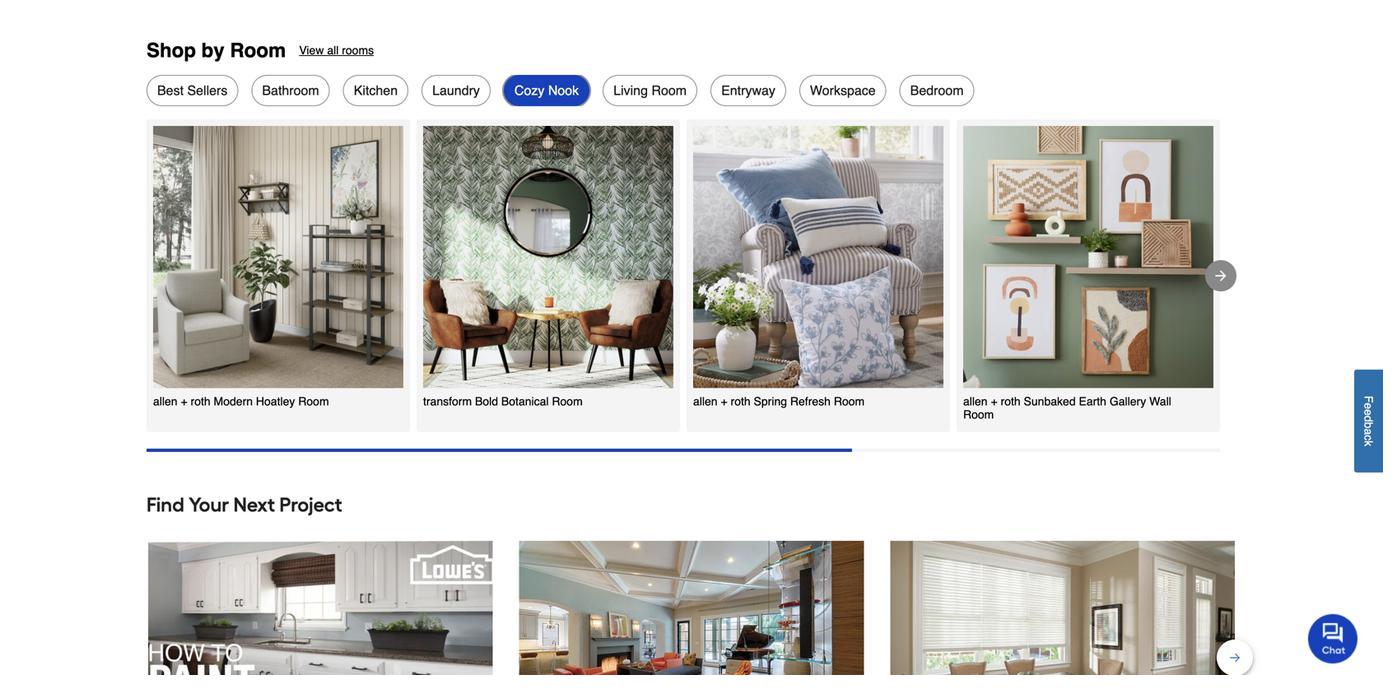 Task type: locate. For each thing, give the bounding box(es) containing it.
d
[[1363, 416, 1376, 422]]

3 allen from the left
[[964, 395, 988, 408]]

2 horizontal spatial +
[[991, 395, 998, 408]]

+ for spring refresh
[[721, 395, 728, 408]]

roth left the modern
[[191, 395, 211, 408]]

2 horizontal spatial roth
[[1001, 395, 1021, 408]]

roth inside allen + roth sunbaked earth gallery wall room
[[1001, 395, 1021, 408]]

2 horizontal spatial allen
[[964, 395, 988, 408]]

allen inside allen + roth sunbaked earth gallery wall room
[[964, 395, 988, 408]]

kitchen
[[354, 83, 398, 98]]

living
[[614, 83, 648, 98]]

chat invite button image
[[1309, 614, 1359, 664]]

roth for spring
[[731, 395, 751, 408]]

+ left sunbaked
[[991, 395, 998, 408]]

laundry
[[433, 83, 480, 98]]

2 + from the left
[[721, 395, 728, 408]]

roth
[[191, 395, 211, 408], [731, 395, 751, 408], [1001, 395, 1021, 408]]

spring
[[754, 395, 787, 408]]

room
[[230, 39, 286, 62], [652, 83, 687, 98], [298, 395, 329, 408], [552, 395, 583, 408], [834, 395, 865, 408], [964, 408, 995, 421]]

1 horizontal spatial +
[[721, 395, 728, 408]]

roth left sunbaked
[[1001, 395, 1021, 408]]

a
[[1363, 429, 1376, 435]]

shop by room
[[147, 39, 286, 62]]

allen left sunbaked
[[964, 395, 988, 408]]

0 horizontal spatial +
[[181, 395, 188, 408]]

allen
[[153, 395, 178, 408], [694, 395, 718, 408], [964, 395, 988, 408]]

best sellers
[[157, 83, 228, 98]]

entryway
[[722, 83, 776, 98]]

e up d
[[1363, 403, 1376, 409]]

allen left spring
[[694, 395, 718, 408]]

sellers
[[187, 83, 228, 98]]

allen + roth spring refresh room
[[694, 395, 865, 408]]

modern
[[214, 395, 253, 408]]

find
[[147, 493, 184, 517]]

2 allen from the left
[[694, 395, 718, 408]]

allen for allen + roth sunbaked earth gallery wall room
[[964, 395, 988, 408]]

1 roth from the left
[[191, 395, 211, 408]]

k
[[1363, 441, 1376, 447]]

e
[[1363, 403, 1376, 409], [1363, 409, 1376, 416]]

1 + from the left
[[181, 395, 188, 408]]

1 horizontal spatial allen
[[694, 395, 718, 408]]

all
[[327, 44, 339, 57]]

2 roth from the left
[[731, 395, 751, 408]]

3 + from the left
[[991, 395, 998, 408]]

allen left the modern
[[153, 395, 178, 408]]

your
[[189, 493, 229, 517]]

1 horizontal spatial roth
[[731, 395, 751, 408]]

+ inside allen + roth sunbaked earth gallery wall room
[[991, 395, 998, 408]]

0 horizontal spatial allen
[[153, 395, 178, 408]]

1 allen from the left
[[153, 395, 178, 408]]

+ left the modern
[[181, 395, 188, 408]]

gallery
[[1110, 395, 1147, 408]]

+ left spring
[[721, 395, 728, 408]]

3 roth from the left
[[1001, 395, 1021, 408]]

e up b
[[1363, 409, 1376, 416]]

scrollbar
[[147, 449, 853, 452]]

earth
[[1079, 395, 1107, 408]]

+
[[181, 395, 188, 408], [721, 395, 728, 408], [991, 395, 998, 408]]

0 horizontal spatial roth
[[191, 395, 211, 408]]

allen for allen + roth modern hoatley room
[[153, 395, 178, 408]]

roth left spring
[[731, 395, 751, 408]]

+ for modern hoatley
[[181, 395, 188, 408]]

hoatley
[[256, 395, 295, 408]]



Task type: describe. For each thing, give the bounding box(es) containing it.
next
[[234, 493, 275, 517]]

find your next project heading
[[147, 488, 1237, 521]]

sunbaked
[[1024, 395, 1076, 408]]

nook
[[548, 83, 579, 98]]

refresh
[[791, 395, 831, 408]]

best
[[157, 83, 184, 98]]

roth for sunbaked
[[1001, 395, 1021, 408]]

bold
[[475, 395, 498, 408]]

f e e d b a c k button
[[1355, 370, 1384, 473]]

cozy nook
[[515, 83, 579, 98]]

living room
[[614, 83, 687, 98]]

room inside allen + roth sunbaked earth gallery wall room
[[964, 408, 995, 421]]

shop
[[147, 39, 196, 62]]

c
[[1363, 435, 1376, 441]]

allen for allen + roth spring refresh room
[[694, 395, 718, 408]]

+ for sunbaked earth gallery wall
[[991, 395, 998, 408]]

botanical
[[502, 395, 549, 408]]

project
[[280, 493, 342, 517]]

wall
[[1150, 395, 1172, 408]]

bathroom
[[262, 83, 319, 98]]

rooms
[[342, 44, 374, 57]]

allen + roth modern hoatley room
[[153, 395, 329, 408]]

1 e from the top
[[1363, 403, 1376, 409]]

transform
[[423, 395, 472, 408]]

bedroom
[[911, 83, 964, 98]]

allen + roth sunbaked earth gallery wall room
[[964, 395, 1172, 421]]

arrow right image
[[1213, 268, 1230, 284]]

view all rooms
[[299, 44, 374, 57]]

2 e from the top
[[1363, 409, 1376, 416]]

f
[[1363, 396, 1376, 403]]

view
[[299, 44, 324, 57]]

b
[[1363, 422, 1376, 429]]

cozy
[[515, 83, 545, 98]]

roth for modern
[[191, 395, 211, 408]]

transform bold botanical room
[[423, 395, 583, 408]]

view all rooms link
[[299, 39, 374, 62]]

by
[[202, 39, 225, 62]]

workspace
[[810, 83, 876, 98]]

find your next project
[[147, 493, 342, 517]]

f e e d b a c k
[[1363, 396, 1376, 447]]



Task type: vqa. For each thing, say whether or not it's contained in the screenshot.
Inspiration
no



